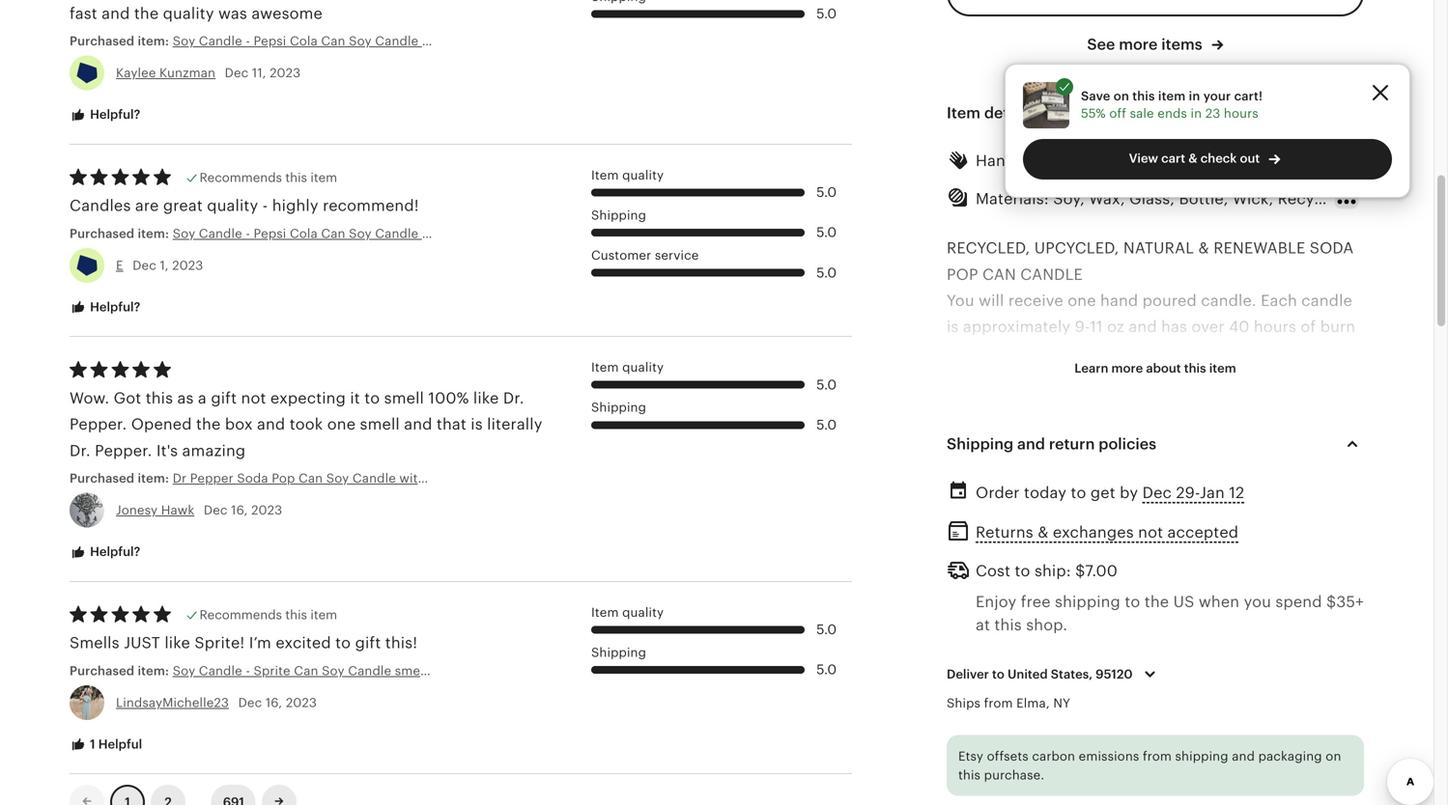 Task type: describe. For each thing, give the bounding box(es) containing it.
see more items
[[1087, 36, 1206, 53]]

and inside "dropdown button"
[[1017, 436, 1045, 453]]

poured
[[1143, 292, 1197, 310]]

free inside enjoy free shipping to the us when you spend $35+ at this shop.
[[1021, 594, 1051, 611]]

free inside we hand cut our cans, and leave a smooth edge around the top. the bottles are all recycled (upcycled) from various local sources. our inventory of beer cans is constantly changing, feel free to contact us for a specific one you are intereste
[[947, 791, 977, 806]]

brands
[[947, 476, 999, 494]]

connected
[[1145, 450, 1226, 467]]

you inside we hand cut our cans, and leave a smooth edge around the top. the bottles are all recycled (upcycled) from various local sources. our inventory of beer cans is constantly changing, feel free to contact us for a specific one you are intereste
[[1219, 791, 1247, 806]]

1 vertical spatial pepper.
[[95, 442, 152, 460]]

get
[[1091, 484, 1116, 502]]

item inside dropdown button
[[947, 105, 981, 122]]

not left "affiliated,"
[[1002, 424, 1027, 441]]

items
[[1162, 36, 1203, 53]]

customer service
[[591, 248, 699, 263]]

2 horizontal spatial or
[[1311, 476, 1326, 494]]

endorsed
[[1287, 424, 1358, 441]]

to up use.
[[1015, 563, 1030, 580]]

today
[[1024, 484, 1067, 502]]

wow.
[[70, 390, 109, 407]]

more for see
[[1119, 36, 1158, 53]]

dec left 11,
[[225, 66, 249, 80]]

is inside the recycled, upcycled, natural & renewable soda pop can candle you will receive one hand poured candle. each candle is approximately 9-11 oz and has over 40 hours of burn time.
[[947, 319, 959, 336]]

1 its from the left
[[1194, 476, 1212, 494]]

1 horizontal spatial dr.
[[503, 390, 524, 407]]

helpful? button for candles
[[55, 290, 155, 326]]

this inside dropdown button
[[1184, 361, 1206, 376]]

and inside the recycled, upcycled, natural & renewable soda pop can candle you will receive one hand poured candle. each candle is approximately 9-11 oz and has over 40 hours of burn time.
[[1129, 319, 1157, 336]]

order today to get by dec 29-jan 12
[[976, 484, 1245, 502]]

off
[[1110, 106, 1127, 121]]

to up related
[[1071, 484, 1086, 502]]

shipping for candles are great quality - highly recommend!
[[591, 208, 646, 223]]

is inside wow. got this as a gift not expecting it to smell 100% like dr. pepper. opened the box and took one smell and that is literally dr. pepper. it's amazing
[[471, 416, 483, 433]]

item quality for candles are great quality - highly recommend!
[[591, 168, 664, 182]]

oz
[[1107, 319, 1125, 336]]

like inside wow. got this as a gift not expecting it to smell 100% like dr. pepper. opened the box and took one smell and that is literally dr. pepper. it's amazing
[[473, 390, 499, 407]]

3 item: from the top
[[138, 472, 169, 486]]

1 vertical spatial a
[[1195, 660, 1204, 678]]

recycled,
[[947, 240, 1030, 257]]

7.00
[[1085, 563, 1118, 580]]

and inside we are not affiliated, associated, authorized, endorsed by, or in any way officially connected with any of the brands on our website, or any of its subsidiaries or its affiliates. all related names, marks, emblems and images are registered trademarks of their respective owners, not 716 candle co. items are altered from their original use.
[[1287, 502, 1315, 520]]

shipping inside "dropdown button"
[[947, 436, 1014, 453]]

candle
[[1021, 266, 1083, 283]]

returns & exchanges not accepted
[[976, 524, 1239, 542]]

check
[[1201, 151, 1237, 166]]

1 horizontal spatial their
[[1328, 555, 1363, 572]]

of inside we hand cut our cans, and leave a smooth edge around the top. the bottles are all recycled (upcycled) from various local sources. our inventory of beer cans is constantly changing, feel free to contact us for a specific one you are intereste
[[1055, 765, 1070, 783]]

when
[[1199, 594, 1240, 611]]

1 vertical spatial 16,
[[266, 696, 282, 711]]

and right box
[[257, 416, 285, 433]]

are left great
[[135, 197, 159, 215]]

1 horizontal spatial or
[[1124, 476, 1140, 494]]

dec down smells just like sprite! i'm excited to gift this!
[[238, 696, 262, 711]]

to inside enjoy free shipping to the us when you spend $35+ at this shop.
[[1125, 594, 1140, 611]]

i'm
[[249, 635, 271, 652]]

kunzman
[[159, 66, 216, 80]]

subsidiaries
[[1217, 476, 1306, 494]]

0 horizontal spatial with
[[399, 472, 426, 486]]

shipping for wow. got this as a gift not expecting it to smell 100% like dr. pepper. opened the box and took one smell and that is literally dr. pepper. it's amazing
[[591, 401, 646, 415]]

jonesy hawk dec 16, 2023
[[116, 504, 282, 518]]

on inside we are not affiliated, associated, authorized, endorsed by, or in any way officially connected with any of the brands on our website, or any of its subsidiaries or its affiliates. all related names, marks, emblems and images are registered trademarks of their respective owners, not 716 candle co. items are altered from their original use.
[[1003, 476, 1023, 494]]

0 horizontal spatial like
[[165, 635, 190, 652]]

4 5.0 from the top
[[817, 265, 837, 280]]

1 helpful button
[[55, 728, 157, 763]]

learn
[[1075, 361, 1109, 376]]

exchanges
[[1053, 524, 1134, 542]]

55%
[[1081, 106, 1106, 121]]

is inside we hand cut our cans, and leave a smooth edge around the top. the bottles are all recycled (upcycled) from various local sources. our inventory of beer cans is constantly changing, feel free to contact us for a specific one you are intereste
[[1153, 765, 1165, 783]]

29-
[[1176, 484, 1200, 502]]

our inside we are not affiliated, associated, authorized, endorsed by, or in any way officially connected with any of the brands on our website, or any of its subsidiaries or its affiliates. all related names, marks, emblems and images are registered trademarks of their respective owners, not 716 candle co. items are altered from their original use.
[[1027, 476, 1052, 494]]

excited
[[276, 635, 331, 652]]

details
[[984, 105, 1034, 122]]

11
[[1090, 319, 1103, 336]]

0 vertical spatial in
[[1189, 89, 1200, 103]]

recommends for sprite!
[[200, 608, 282, 623]]

way
[[1042, 450, 1072, 467]]

hours inside save on this item in your cart! 55% off sale ends in 23 hours
[[1224, 106, 1259, 121]]

shipping for smells just like sprite! i'm excited to gift this!
[[591, 646, 646, 660]]

great
[[163, 197, 203, 215]]

3 purchased from the top
[[70, 472, 134, 486]]

e link
[[116, 258, 123, 273]]

our inside we hand cut our cans, and leave a smooth edge around the top. the bottles are all recycled (upcycled) from various local sources. our inventory of beer cans is constantly changing, feel free to contact us for a specific one you are intereste
[[1045, 660, 1071, 678]]

affiliated,
[[1032, 424, 1103, 441]]

you
[[947, 292, 975, 310]]

will
[[979, 292, 1004, 310]]

as
[[177, 390, 194, 407]]

recommends this item for -
[[200, 170, 337, 185]]

item: for lindsaymichelle23
[[138, 664, 169, 679]]

time.
[[947, 345, 985, 362]]

view cart & check out link
[[1023, 139, 1392, 180]]

your
[[1204, 89, 1231, 103]]

dec 29-jan 12 button
[[1143, 479, 1245, 507]]

this up highly
[[285, 170, 307, 185]]

purchased item: for candles
[[70, 226, 173, 241]]

11,
[[252, 66, 266, 80]]

renewable
[[1214, 240, 1306, 257]]

jan
[[1200, 484, 1225, 502]]

hand inside we hand cut our cans, and leave a smooth edge around the top. the bottles are all recycled (upcycled) from various local sources. our inventory of beer cans is constantly changing, feel free to contact us for a specific one you are intereste
[[974, 660, 1012, 678]]

purchased item: for smells
[[70, 664, 173, 679]]

ships from elma, ny
[[947, 696, 1071, 711]]

2023 right 11,
[[270, 66, 301, 80]]

hours inside the recycled, upcycled, natural & renewable soda pop can candle you will receive one hand poured candle. each candle is approximately 9-11 oz and has over 40 hours of burn time.
[[1254, 319, 1297, 336]]

respective
[[1263, 529, 1342, 546]]

elma,
[[1017, 696, 1050, 711]]

$35+
[[1327, 594, 1364, 611]]

quality for wow. got this as a gift not expecting it to smell 100% like dr. pepper. opened the box and took one smell and that is literally dr. pepper. it's amazing
[[622, 360, 664, 375]]

0 vertical spatial smell
[[384, 390, 424, 407]]

for
[[1084, 791, 1106, 806]]

from inside we are not affiliated, associated, authorized, endorsed by, or in any way officially connected with any of the brands on our website, or any of its subsidiaries or its affiliates. all related names, marks, emblems and images are registered trademarks of their respective owners, not 716 candle co. items are altered from their original use.
[[1288, 555, 1324, 572]]

of down marks,
[[1204, 529, 1219, 546]]

save
[[1081, 89, 1111, 103]]

over
[[1192, 319, 1225, 336]]

1 5.0 from the top
[[817, 6, 837, 21]]

0 horizontal spatial any
[[1011, 450, 1038, 467]]

we for we are not affiliated, associated, authorized, endorsed by, or in any way officially connected with any of the brands on our website, or any of its subsidiaries or its affiliates. all related names, marks, emblems and images are registered trademarks of their respective owners, not 716 candle co. items are altered from their original use.
[[947, 424, 970, 441]]

on inside save on this item in your cart! 55% off sale ends in 23 hours
[[1114, 89, 1129, 103]]

item up highly
[[311, 170, 337, 185]]

around
[[947, 686, 1000, 704]]

helpful? button for wow.
[[55, 535, 155, 571]]

related
[[1044, 502, 1097, 520]]

from up bottles
[[984, 696, 1013, 711]]

with inside we are not affiliated, associated, authorized, endorsed by, or in any way officially connected with any of the brands on our website, or any of its subsidiaries or its affiliates. all related names, marks, emblems and images are registered trademarks of their respective owners, not 716 candle co. items are altered from their original use.
[[1230, 450, 1262, 467]]

kaylee
[[116, 66, 156, 80]]

registered
[[1033, 529, 1111, 546]]

sources.
[[987, 739, 1051, 756]]

names,
[[1101, 502, 1155, 520]]

various
[[1279, 713, 1333, 730]]

marks,
[[1160, 502, 1210, 520]]

shipping and return policies
[[947, 436, 1157, 453]]

literally
[[487, 416, 543, 433]]

return
[[1049, 436, 1095, 453]]

shipping and return policies button
[[929, 421, 1382, 467]]

& inside the recycled, upcycled, natural & renewable soda pop can candle you will receive one hand poured candle. each candle is approximately 9-11 oz and has over 40 hours of burn time.
[[1199, 240, 1210, 257]]

1 helpful
[[87, 738, 142, 752]]

a inside wow. got this as a gift not expecting it to smell 100% like dr. pepper. opened the box and took one smell and that is literally dr. pepper. it's amazing
[[198, 390, 207, 407]]

2023 right 1,
[[172, 258, 203, 273]]

constantly
[[1169, 765, 1248, 783]]

ships
[[947, 696, 981, 711]]

you inside enjoy free shipping to the us when you spend $35+ at this shop.
[[1244, 594, 1272, 611]]

are down all on the bottom right of page
[[1005, 529, 1029, 546]]

on inside etsy offsets carbon emissions from shipping and packaging on this purchase.
[[1326, 750, 1342, 764]]

this up excited
[[285, 608, 307, 623]]

purchased for e dec 1, 2023
[[70, 226, 134, 241]]

lindsaymichelle23 link
[[116, 696, 229, 711]]

it
[[350, 390, 360, 407]]

more for learn
[[1112, 361, 1143, 376]]

candles are great quality - highly recommend!
[[70, 197, 419, 215]]

the inside we hand cut our cans, and leave a smooth edge around the top. the bottles are all recycled (upcycled) from various local sources. our inventory of beer cans is constantly changing, feel free to contact us for a specific one you are intereste
[[1005, 686, 1029, 704]]

are up brands
[[974, 424, 998, 441]]

item details
[[947, 105, 1034, 122]]

united
[[1008, 667, 1048, 682]]

1 helpful? button from the top
[[55, 97, 155, 133]]

this inside enjoy free shipping to the us when you spend $35+ at this shop.
[[995, 617, 1022, 634]]

images
[[947, 529, 1001, 546]]

8 5.0 from the top
[[817, 663, 837, 678]]

purchased for kaylee kunzman dec 11, 2023
[[70, 34, 134, 48]]

quality for smells just like sprite! i'm excited to gift this!
[[622, 606, 664, 620]]

shipping inside enjoy free shipping to the us when you spend $35+ at this shop.
[[1055, 594, 1121, 611]]

recommends this item for i'm
[[200, 608, 337, 623]]

item inside save on this item in your cart! 55% off sale ends in 23 hours
[[1158, 89, 1186, 103]]

and inside etsy offsets carbon emissions from shipping and packaging on this purchase.
[[1232, 750, 1255, 764]]

one inside we hand cut our cans, and leave a smooth edge around the top. the bottles are all recycled (upcycled) from various local sources. our inventory of beer cans is constantly changing, feel free to contact us for a specific one you are intereste
[[1187, 791, 1215, 806]]

7 5.0 from the top
[[817, 622, 837, 638]]

wow. got this as a gift not expecting it to smell 100% like dr. pepper. opened the box and took one smell and that is literally dr. pepper. it's amazing
[[70, 390, 543, 460]]

box
[[225, 416, 253, 433]]

1 vertical spatial dr.
[[70, 442, 91, 460]]

dec right hawk
[[204, 504, 228, 518]]

not up use.
[[1010, 555, 1036, 572]]

service
[[655, 248, 699, 263]]

emblems
[[1214, 502, 1283, 520]]



Task type: vqa. For each thing, say whether or not it's contained in the screenshot.
1st · from left
no



Task type: locate. For each thing, give the bounding box(es) containing it.
you right 'when'
[[1244, 594, 1272, 611]]

1 vertical spatial shipping
[[1175, 750, 1229, 764]]

leave
[[1151, 660, 1191, 678]]

enjoy free shipping to the us when you spend $35+ at this shop.
[[976, 594, 1364, 634]]

0 horizontal spatial free
[[947, 791, 977, 806]]

like right just
[[165, 635, 190, 652]]

2 purchased from the top
[[70, 226, 134, 241]]

item
[[947, 105, 981, 122], [591, 168, 619, 182], [591, 360, 619, 375], [591, 606, 619, 620]]

and right the oz
[[1129, 319, 1157, 336]]

receive
[[1009, 292, 1064, 310]]

2 5.0 from the top
[[817, 185, 837, 200]]

any right by
[[1144, 476, 1171, 494]]

0 vertical spatial dr.
[[503, 390, 524, 407]]

this inside save on this item in your cart! 55% off sale ends in 23 hours
[[1133, 89, 1155, 103]]

0 horizontal spatial its
[[1194, 476, 1212, 494]]

expecting
[[270, 390, 346, 407]]

item inside dropdown button
[[1209, 361, 1236, 376]]

0 vertical spatial gift
[[211, 390, 237, 407]]

edge
[[1269, 660, 1308, 678]]

emissions
[[1079, 750, 1140, 764]]

are down elma, at the bottom of the page
[[1036, 713, 1059, 730]]

dr. up literally
[[503, 390, 524, 407]]

0 vertical spatial free
[[1021, 594, 1051, 611]]

1 purchased item: from the top
[[70, 34, 173, 48]]

and inside we hand cut our cans, and leave a smooth edge around the top. the bottles are all recycled (upcycled) from various local sources. our inventory of beer cans is constantly changing, feel free to contact us for a specific one you are intereste
[[1119, 660, 1147, 678]]

0 vertical spatial our
[[1027, 476, 1052, 494]]

1 vertical spatial item quality
[[591, 360, 664, 375]]

view
[[1129, 151, 1158, 166]]

2023 down excited
[[286, 696, 317, 711]]

to right excited
[[335, 635, 351, 652]]

3 5.0 from the top
[[817, 225, 837, 240]]

soda
[[1310, 240, 1354, 257]]

2 horizontal spatial a
[[1195, 660, 1204, 678]]

item quality for wow. got this as a gift not expecting it to smell 100% like dr. pepper. opened the box and took one smell and that is literally dr. pepper. it's amazing
[[591, 360, 664, 375]]

6 5.0 from the top
[[817, 417, 837, 433]]

2 item quality from the top
[[591, 360, 664, 375]]

bottles
[[979, 713, 1031, 730]]

candle down exchanges
[[1069, 555, 1122, 572]]

4 item: from the top
[[138, 664, 169, 679]]

this down etsy
[[958, 769, 981, 783]]

helpful? down e
[[87, 300, 140, 315]]

0 vertical spatial is
[[947, 319, 959, 336]]

kaylee kunzman link
[[116, 66, 216, 80]]

1 vertical spatial gift
[[355, 635, 381, 652]]

helpful?
[[87, 107, 140, 122], [87, 300, 140, 315], [87, 545, 140, 560]]

0 vertical spatial item quality
[[591, 168, 664, 182]]

any up subsidiaries
[[1267, 450, 1293, 467]]

this inside wow. got this as a gift not expecting it to smell 100% like dr. pepper. opened the box and took one smell and that is literally dr. pepper. it's amazing
[[146, 390, 173, 407]]

the inside enjoy free shipping to the us when you spend $35+ at this shop.
[[1145, 594, 1169, 611]]

2023 down "soda"
[[251, 504, 282, 518]]

lindsaymichelle23
[[116, 696, 229, 711]]

recommends for quality
[[200, 170, 282, 185]]

1 horizontal spatial pepper
[[447, 472, 490, 486]]

of up marks,
[[1175, 476, 1190, 494]]

dr. down "wow."
[[70, 442, 91, 460]]

recommends this item up the "i'm"
[[200, 608, 337, 623]]

hand inside the recycled, upcycled, natural & renewable soda pop can candle you will receive one hand poured candle. each candle is approximately 9-11 oz and has over 40 hours of burn time.
[[1101, 292, 1138, 310]]

jonesy hawk link
[[116, 504, 194, 518]]

0 horizontal spatial one
[[327, 416, 356, 433]]

that
[[437, 416, 467, 433]]

to right it
[[364, 390, 380, 407]]

this inside etsy offsets carbon emissions from shipping and packaging on this purchase.
[[958, 769, 981, 783]]

3 purchased item: from the top
[[70, 664, 173, 679]]

in left 23
[[1191, 106, 1202, 121]]

candle inside we are not affiliated, associated, authorized, endorsed by, or in any way officially connected with any of the brands on our website, or any of its subsidiaries or its affiliates. all related names, marks, emblems and images are registered trademarks of their respective owners, not 716 candle co. items are altered from their original use.
[[1069, 555, 1122, 572]]

shipping inside etsy offsets carbon emissions from shipping and packaging on this purchase.
[[1175, 750, 1229, 764]]

has
[[1161, 319, 1187, 336]]

beer
[[1075, 765, 1109, 783]]

from
[[1288, 555, 1324, 572], [984, 696, 1013, 711], [1239, 713, 1275, 730], [1143, 750, 1172, 764]]

2 vertical spatial one
[[1187, 791, 1215, 806]]

0 vertical spatial pepper.
[[70, 416, 127, 433]]

0 vertical spatial their
[[1224, 529, 1259, 546]]

officially
[[1076, 450, 1140, 467]]

0 vertical spatial purchased item:
[[70, 34, 173, 48]]

deliver
[[947, 667, 989, 682]]

a right leave
[[1195, 660, 1204, 678]]

1 vertical spatial smell
[[360, 416, 400, 433]]

1 horizontal spatial like
[[473, 390, 499, 407]]

5 5.0 from the top
[[817, 377, 837, 393]]

returns & exchanges not accepted button
[[976, 519, 1239, 547]]

are down the changing, at the right bottom of the page
[[1251, 791, 1275, 806]]

2 vertical spatial on
[[1326, 750, 1342, 764]]

2 pepper from the left
[[447, 472, 490, 486]]

their up $35+
[[1328, 555, 1363, 572]]

0 vertical spatial a
[[198, 390, 207, 407]]

purchased
[[70, 34, 134, 48], [70, 226, 134, 241], [70, 472, 134, 486], [70, 664, 134, 679]]

40
[[1229, 319, 1250, 336]]

this left as
[[146, 390, 173, 407]]

packaging
[[1259, 750, 1322, 764]]

2 helpful? button from the top
[[55, 290, 155, 326]]

0 horizontal spatial their
[[1224, 529, 1259, 546]]

item up ends
[[1158, 89, 1186, 103]]

1 horizontal spatial hand
[[1101, 292, 1138, 310]]

specific
[[1123, 791, 1182, 806]]

0 vertical spatial we
[[947, 424, 970, 441]]

1 horizontal spatial shipping
[[1175, 750, 1229, 764]]

we up by,
[[947, 424, 970, 441]]

1 vertical spatial recommends this item
[[200, 608, 337, 623]]

can
[[983, 266, 1016, 283]]

learn more about this item
[[1075, 361, 1236, 376]]

95120
[[1096, 667, 1133, 682]]

of inside the recycled, upcycled, natural & renewable soda pop can candle you will receive one hand poured candle. each candle is approximately 9-11 oz and has over 40 hours of burn time.
[[1301, 319, 1316, 336]]

smell
[[384, 390, 424, 407], [360, 416, 400, 433]]

1 we from the top
[[947, 424, 970, 441]]

0 vertical spatial shipping
[[1055, 594, 1121, 611]]

0 horizontal spatial 16,
[[231, 504, 248, 518]]

sale
[[1130, 106, 1154, 121]]

from inside we hand cut our cans, and leave a smooth edge around the top. the bottles are all recycled (upcycled) from various local sources. our inventory of beer cans is constantly changing, feel free to contact us for a specific one you are intereste
[[1239, 713, 1275, 730]]

not up box
[[241, 390, 266, 407]]

2 helpful? from the top
[[87, 300, 140, 315]]

purchased for lindsaymichelle23 dec 16, 2023
[[70, 664, 134, 679]]

the left us
[[1145, 594, 1169, 611]]

cart
[[1162, 151, 1186, 166]]

the down united
[[1005, 686, 1029, 704]]

1 vertical spatial you
[[1219, 791, 1247, 806]]

1 vertical spatial recommends
[[200, 608, 282, 623]]

item for smells just like sprite! i'm excited to gift this!
[[591, 606, 619, 620]]

candle.
[[1201, 292, 1257, 310]]

shipping up constantly
[[1175, 750, 1229, 764]]

ny
[[1053, 696, 1071, 711]]

smells
[[70, 635, 119, 652]]

item: up e dec 1, 2023
[[138, 226, 169, 241]]

free down our
[[947, 791, 977, 806]]

hours down each
[[1254, 319, 1297, 336]]

or up "names,"
[[1124, 476, 1140, 494]]

2 vertical spatial item quality
[[591, 606, 664, 620]]

recommends
[[200, 170, 282, 185], [200, 608, 282, 623]]

got
[[114, 390, 141, 407]]

purchased item: up kaylee
[[70, 34, 173, 48]]

this right about
[[1184, 361, 1206, 376]]

helpful? for wow.
[[87, 545, 140, 560]]

2 vertical spatial is
[[1153, 765, 1165, 783]]

2 vertical spatial in
[[993, 450, 1007, 467]]

we are not affiliated, associated, authorized, endorsed by, or in any way officially connected with any of the brands on our website, or any of its subsidiaries or its affiliates. all related names, marks, emblems and images are registered trademarks of their respective owners, not 716 candle co. items are altered from their original use.
[[947, 424, 1363, 599]]

dr down the 'that'
[[429, 472, 443, 486]]

candle right soy
[[353, 472, 396, 486]]

1 vertical spatial &
[[1199, 240, 1210, 257]]

is right the 'that'
[[471, 416, 483, 433]]

free
[[1021, 594, 1051, 611], [947, 791, 977, 806]]

1 vertical spatial free
[[947, 791, 977, 806]]

helpful? down jonesy in the bottom of the page
[[87, 545, 140, 560]]

gift left this!
[[355, 635, 381, 652]]

item: down it's
[[138, 472, 169, 486]]

to left united
[[992, 667, 1005, 682]]

this right the at
[[995, 617, 1022, 634]]

1 vertical spatial candle
[[1069, 555, 1122, 572]]

1 vertical spatial in
[[1191, 106, 1202, 121]]

more inside dropdown button
[[1112, 361, 1143, 376]]

1 horizontal spatial any
[[1144, 476, 1171, 494]]

shop.
[[1026, 617, 1068, 634]]

1 vertical spatial hand
[[974, 660, 1012, 678]]

1 horizontal spatial on
[[1114, 89, 1129, 103]]

its down connected on the right bottom of page
[[1194, 476, 1212, 494]]

0 horizontal spatial candle
[[353, 472, 396, 486]]

helpful? down kaylee
[[87, 107, 140, 122]]

to down purchase.
[[981, 791, 996, 806]]

1 horizontal spatial one
[[1068, 292, 1096, 310]]

1 vertical spatial is
[[471, 416, 483, 433]]

1 horizontal spatial gift
[[355, 635, 381, 652]]

& down all on the bottom right of page
[[1038, 524, 1049, 542]]

to down the co.
[[1125, 594, 1140, 611]]

2 purchased item: from the top
[[70, 226, 173, 241]]

item: for kaylee
[[138, 34, 169, 48]]

0 vertical spatial one
[[1068, 292, 1096, 310]]

it's
[[156, 442, 178, 460]]

of down carbon
[[1055, 765, 1070, 783]]

any
[[1011, 450, 1038, 467], [1267, 450, 1293, 467], [1144, 476, 1171, 494]]

owners,
[[947, 555, 1006, 572]]

2 vertical spatial helpful?
[[87, 545, 140, 560]]

0 horizontal spatial dr.
[[70, 442, 91, 460]]

1 dr from the left
[[173, 472, 187, 486]]

1 vertical spatial hours
[[1254, 319, 1297, 336]]

kaylee kunzman dec 11, 2023
[[116, 66, 301, 80]]

to inside we hand cut our cans, and leave a smooth edge around the top. the bottles are all recycled (upcycled) from various local sources. our inventory of beer cans is constantly changing, feel free to contact us for a specific one you are intereste
[[981, 791, 996, 806]]

hand up around
[[974, 660, 1012, 678]]

2 horizontal spatial any
[[1267, 450, 1293, 467]]

2 vertical spatial a
[[1110, 791, 1119, 806]]

the inside wow. got this as a gift not expecting it to smell 100% like dr. pepper. opened the box and took one smell and that is literally dr. pepper. it's amazing
[[196, 416, 221, 433]]

item for wow. got this as a gift not expecting it to smell 100% like dr. pepper. opened the box and took one smell and that is literally dr. pepper. it's amazing
[[591, 360, 619, 375]]

we inside we are not affiliated, associated, authorized, endorsed by, or in any way officially connected with any of the brands on our website, or any of its subsidiaries or its affiliates. all related names, marks, emblems and images are registered trademarks of their respective owners, not 716 candle co. items are altered from their original use.
[[947, 424, 970, 441]]

0 vertical spatial 16,
[[231, 504, 248, 518]]

0 horizontal spatial hand
[[974, 660, 1012, 678]]

0 vertical spatial you
[[1244, 594, 1272, 611]]

1 vertical spatial one
[[327, 416, 356, 433]]

took
[[290, 416, 323, 433]]

one up 9-
[[1068, 292, 1096, 310]]

cost
[[976, 563, 1011, 580]]

its down endorsed on the right bottom of the page
[[1331, 476, 1348, 494]]

to inside wow. got this as a gift not expecting it to smell 100% like dr. pepper. opened the box and took one smell and that is literally dr. pepper. it's amazing
[[364, 390, 380, 407]]

100%
[[428, 390, 469, 407]]

recommends up smells just like sprite! i'm excited to gift this!
[[200, 608, 282, 623]]

gift inside wow. got this as a gift not expecting it to smell 100% like dr. pepper. opened the box and took one smell and that is literally dr. pepper. it's amazing
[[211, 390, 237, 407]]

from up packaging
[[1239, 713, 1275, 730]]

candle
[[353, 472, 396, 486], [1069, 555, 1122, 572]]

1 vertical spatial we
[[947, 660, 970, 678]]

1 vertical spatial on
[[1003, 476, 1023, 494]]

helpful? for candles
[[87, 300, 140, 315]]

in inside we are not affiliated, associated, authorized, endorsed by, or in any way officially connected with any of the brands on our website, or any of its subsidiaries or its affiliates. all related names, marks, emblems and images are registered trademarks of their respective owners, not 716 candle co. items are altered from their original use.
[[993, 450, 1007, 467]]

dec left 1,
[[133, 258, 156, 273]]

item
[[1158, 89, 1186, 103], [311, 170, 337, 185], [1209, 361, 1236, 376], [311, 608, 337, 623]]

etsy offsets carbon emissions from shipping and packaging on this purchase.
[[958, 750, 1342, 783]]

2 vertical spatial purchased item:
[[70, 664, 173, 679]]

any left way
[[1011, 450, 1038, 467]]

etsy
[[958, 750, 984, 764]]

from up cans
[[1143, 750, 1172, 764]]

by
[[1120, 484, 1138, 502]]

dec right by
[[1143, 484, 1172, 502]]

from inside etsy offsets carbon emissions from shipping and packaging on this purchase.
[[1143, 750, 1172, 764]]

1 vertical spatial helpful? button
[[55, 290, 155, 326]]

2 horizontal spatial &
[[1199, 240, 1210, 257]]

16, down the "i'm"
[[266, 696, 282, 711]]

pepper down the amazing
[[190, 472, 234, 486]]

2 vertical spatial &
[[1038, 524, 1049, 542]]

2 vertical spatial helpful? button
[[55, 535, 155, 571]]

smell down it
[[360, 416, 400, 433]]

0 vertical spatial with
[[1230, 450, 1262, 467]]

purchased item: up e
[[70, 226, 173, 241]]

2 horizontal spatial is
[[1153, 765, 1165, 783]]

is up specific
[[1153, 765, 1165, 783]]

their
[[1224, 529, 1259, 546], [1328, 555, 1363, 572]]

1 horizontal spatial is
[[947, 319, 959, 336]]

3 helpful? button from the top
[[55, 535, 155, 571]]

item: down just
[[138, 664, 169, 679]]

recycled, upcycled, natural & renewable soda pop can candle you will receive one hand poured candle. each candle is approximately 9-11 oz and has over 40 hours of burn time.
[[947, 240, 1356, 362]]

hours down cart!
[[1224, 106, 1259, 121]]

and left leave
[[1119, 660, 1147, 678]]

1 horizontal spatial dr
[[429, 472, 443, 486]]

1 pepper from the left
[[190, 472, 234, 486]]

to inside 'dropdown button'
[[992, 667, 1005, 682]]

2 its from the left
[[1331, 476, 1348, 494]]

on up the off
[[1114, 89, 1129, 103]]

one down constantly
[[1187, 791, 1215, 806]]

smooth
[[1208, 660, 1265, 678]]

a right as
[[198, 390, 207, 407]]

all
[[1064, 713, 1081, 730]]

4 purchased from the top
[[70, 664, 134, 679]]

item for candles are great quality - highly recommend!
[[591, 168, 619, 182]]

1 recommends from the top
[[200, 170, 282, 185]]

lindsaymichelle23 dec 16, 2023
[[116, 696, 317, 711]]

original
[[947, 581, 1004, 599]]

in left "your" at the right of page
[[1189, 89, 1200, 103]]

we inside we hand cut our cans, and leave a smooth edge around the top. the bottles are all recycled (upcycled) from various local sources. our inventory of beer cans is constantly changing, feel free to contact us for a specific one you are intereste
[[947, 660, 970, 678]]

are down accepted
[[1203, 555, 1226, 572]]

0 horizontal spatial or
[[973, 450, 989, 467]]

0 vertical spatial candle
[[353, 472, 396, 486]]

3 item quality from the top
[[591, 606, 664, 620]]

with
[[1230, 450, 1262, 467], [399, 472, 426, 486]]

1 item: from the top
[[138, 34, 169, 48]]

all
[[1020, 502, 1040, 520]]

is down you
[[947, 319, 959, 336]]

1 vertical spatial helpful?
[[87, 300, 140, 315]]

this up sale
[[1133, 89, 1155, 103]]

2 recommends from the top
[[200, 608, 282, 623]]

with down authorized,
[[1230, 450, 1262, 467]]

pepper left scent
[[447, 472, 490, 486]]

helpful? button down kaylee
[[55, 97, 155, 133]]

1 vertical spatial like
[[165, 635, 190, 652]]

affiliates.
[[947, 502, 1016, 520]]

item down "over"
[[1209, 361, 1236, 376]]

carbon
[[1032, 750, 1075, 764]]

associated,
[[1107, 424, 1193, 441]]

cans
[[1113, 765, 1148, 783]]

on
[[1114, 89, 1129, 103], [1003, 476, 1023, 494], [1326, 750, 1342, 764]]

a right for
[[1110, 791, 1119, 806]]

learn more about this item button
[[1060, 351, 1251, 386]]

1 vertical spatial our
[[1045, 660, 1071, 678]]

us
[[1173, 594, 1195, 611]]

one inside the recycled, upcycled, natural & renewable soda pop can candle you will receive one hand poured candle. each candle is approximately 9-11 oz and has over 40 hours of burn time.
[[1068, 292, 1096, 310]]

pepper. left it's
[[95, 442, 152, 460]]

1 vertical spatial with
[[399, 472, 426, 486]]

on up feel
[[1326, 750, 1342, 764]]

2 recommends this item from the top
[[200, 608, 337, 623]]

2 dr from the left
[[429, 472, 443, 486]]

2 horizontal spatial on
[[1326, 750, 1342, 764]]

our
[[947, 765, 975, 783]]

e
[[116, 258, 123, 273]]

0 horizontal spatial shipping
[[1055, 594, 1121, 611]]

candle
[[1302, 292, 1353, 310]]

hand
[[1101, 292, 1138, 310], [974, 660, 1012, 678]]

not inside button
[[1138, 524, 1163, 542]]

1 item quality from the top
[[591, 168, 664, 182]]

item details button
[[929, 90, 1382, 136]]

& inside button
[[1038, 524, 1049, 542]]

0 vertical spatial more
[[1119, 36, 1158, 53]]

0 vertical spatial helpful? button
[[55, 97, 155, 133]]

of down endorsed on the right bottom of the page
[[1298, 450, 1313, 467]]

0 horizontal spatial pepper
[[190, 472, 234, 486]]

0 vertical spatial like
[[473, 390, 499, 407]]

purchased item: dr pepper soda pop can soy candle with dr pepper scent
[[70, 472, 529, 486]]

0 horizontal spatial a
[[198, 390, 207, 407]]

we for we hand cut our cans, and leave a smooth edge around the top. the bottles are all recycled (upcycled) from various local sources. our inventory of beer cans is constantly changing, feel free to contact us for a specific one you are intereste
[[947, 660, 970, 678]]

1 horizontal spatial with
[[1230, 450, 1262, 467]]

0 vertical spatial helpful?
[[87, 107, 140, 122]]

are
[[135, 197, 159, 215], [974, 424, 998, 441], [1005, 529, 1029, 546], [1203, 555, 1226, 572], [1036, 713, 1059, 730], [1251, 791, 1275, 806]]

item:
[[138, 34, 169, 48], [138, 226, 169, 241], [138, 472, 169, 486], [138, 664, 169, 679]]

1 horizontal spatial a
[[1110, 791, 1119, 806]]

12
[[1229, 484, 1245, 502]]

cart!
[[1234, 89, 1263, 103]]

0 horizontal spatial gift
[[211, 390, 237, 407]]

dr.
[[503, 390, 524, 407], [70, 442, 91, 460]]

more
[[1119, 36, 1158, 53], [1112, 361, 1143, 376]]

0 vertical spatial recommends
[[200, 170, 282, 185]]

1 horizontal spatial &
[[1189, 151, 1198, 166]]

item quality for smells just like sprite! i'm excited to gift this!
[[591, 606, 664, 620]]

0 vertical spatial recommends this item
[[200, 170, 337, 185]]

1 helpful? from the top
[[87, 107, 140, 122]]

not inside wow. got this as a gift not expecting it to smell 100% like dr. pepper. opened the box and took one smell and that is literally dr. pepper. it's amazing
[[241, 390, 266, 407]]

quality for candles are great quality - highly recommend!
[[622, 168, 664, 182]]

3 helpful? from the top
[[87, 545, 140, 560]]

see more items link
[[1087, 34, 1224, 55]]

recommends up candles are great quality - highly recommend!
[[200, 170, 282, 185]]

2 horizontal spatial one
[[1187, 791, 1215, 806]]

gift up box
[[211, 390, 237, 407]]

deliver to united states, 95120 button
[[932, 654, 1176, 695]]

1 vertical spatial more
[[1112, 361, 1143, 376]]

0 horizontal spatial is
[[471, 416, 483, 433]]

& right cart on the right of page
[[1189, 151, 1198, 166]]

1 recommends this item from the top
[[200, 170, 337, 185]]

smell left 100%
[[384, 390, 424, 407]]

1 horizontal spatial free
[[1021, 594, 1051, 611]]

1 vertical spatial their
[[1328, 555, 1363, 572]]

16,
[[231, 504, 248, 518], [266, 696, 282, 711]]

-
[[262, 197, 268, 215]]

2 item: from the top
[[138, 226, 169, 241]]

and up respective
[[1287, 502, 1315, 520]]

the up the amazing
[[196, 416, 221, 433]]

one inside wow. got this as a gift not expecting it to smell 100% like dr. pepper. opened the box and took one smell and that is literally dr. pepper. it's amazing
[[327, 416, 356, 433]]

item: for e
[[138, 226, 169, 241]]

dr
[[173, 472, 187, 486], [429, 472, 443, 486]]

and left the 'that'
[[404, 416, 432, 433]]

or
[[973, 450, 989, 467], [1124, 476, 1140, 494], [1311, 476, 1326, 494]]

item up excited
[[311, 608, 337, 623]]

2 we from the top
[[947, 660, 970, 678]]

the inside we are not affiliated, associated, authorized, endorsed by, or in any way officially connected with any of the brands on our website, or any of its subsidiaries or its affiliates. all related names, marks, emblems and images are registered trademarks of their respective owners, not 716 candle co. items are altered from their original use.
[[1317, 450, 1342, 467]]

a
[[198, 390, 207, 407], [1195, 660, 1204, 678], [1110, 791, 1119, 806]]

hours
[[1224, 106, 1259, 121], [1254, 319, 1297, 336]]

1 purchased from the top
[[70, 34, 134, 48]]

0 horizontal spatial dr
[[173, 472, 187, 486]]



